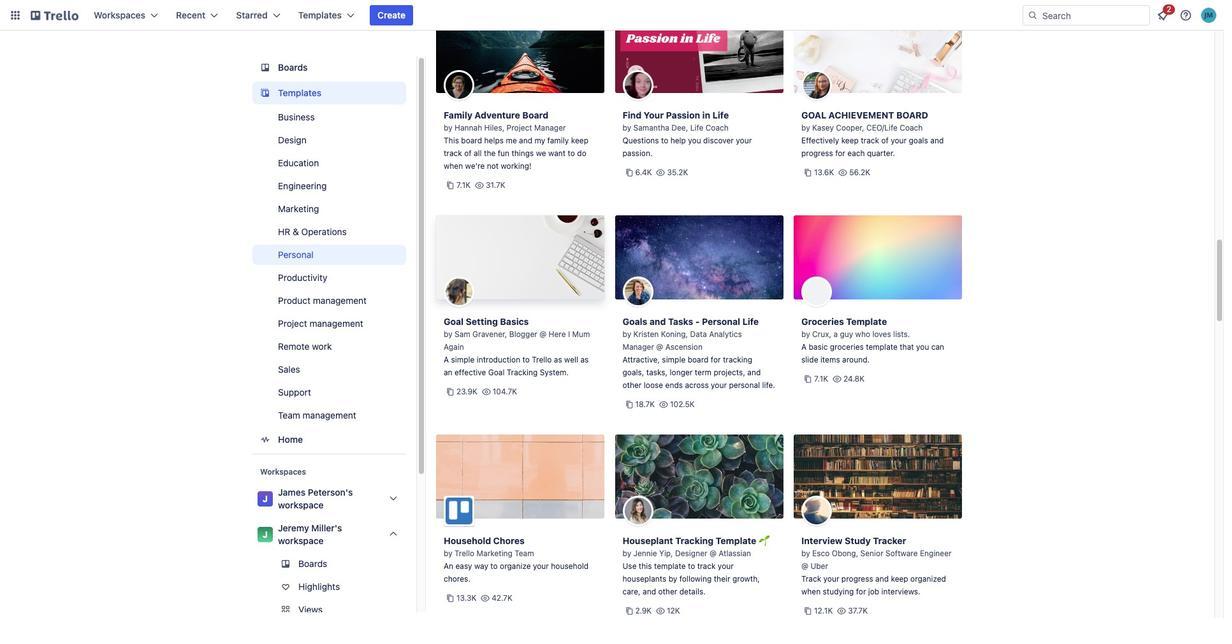 Task type: locate. For each thing, give the bounding box(es) containing it.
introduction
[[477, 355, 521, 365]]

@ left here
[[540, 330, 547, 339]]

jennie
[[634, 549, 657, 559]]

guy
[[840, 330, 853, 339]]

your up 'their'
[[718, 562, 734, 571]]

1 vertical spatial management
[[310, 318, 363, 329]]

ascension
[[666, 342, 703, 352]]

1 vertical spatial a
[[444, 355, 449, 365]]

an
[[444, 368, 453, 378]]

kristen koning, data analytics manager @ ascension image
[[623, 277, 653, 307]]

life up tracking
[[743, 316, 759, 327]]

0 vertical spatial management
[[313, 295, 367, 306]]

by inside the groceries template by crux, a guy who loves lists. a basic groceries template that you can slide items around.
[[802, 330, 810, 339]]

for up term
[[711, 355, 721, 365]]

a
[[802, 342, 807, 352], [444, 355, 449, 365]]

highlights
[[298, 582, 340, 592]]

1 vertical spatial you
[[916, 342, 929, 352]]

1 horizontal spatial of
[[882, 136, 889, 145]]

for left each
[[836, 149, 846, 158]]

boards for home
[[278, 62, 308, 73]]

2 horizontal spatial track
[[861, 136, 879, 145]]

0 vertical spatial 7.1k
[[457, 180, 471, 190]]

a up an
[[444, 355, 449, 365]]

by up this
[[444, 123, 453, 133]]

1 vertical spatial of
[[464, 149, 472, 158]]

to down blogger
[[523, 355, 530, 365]]

track inside goal achievement board by kasey cooper, ceo/life coach effectively keep track of your goals and progress for each quarter.
[[861, 136, 879, 145]]

1 horizontal spatial when
[[802, 587, 821, 597]]

marketing up way
[[477, 549, 513, 559]]

keep for tracker
[[891, 575, 909, 584]]

and inside goal achievement board by kasey cooper, ceo/life coach effectively keep track of your goals and progress for each quarter.
[[931, 136, 944, 145]]

personal up analytics on the right bottom
[[702, 316, 741, 327]]

who
[[856, 330, 871, 339]]

@ down kristen
[[656, 342, 664, 352]]

1 j from the top
[[263, 494, 268, 504]]

@ inside goals and tasks - personal life by kristen koning, data analytics manager @ ascension attractive, simple board for tracking goals, tasks, longer term projects, and other loose ends across your personal life.
[[656, 342, 664, 352]]

family
[[548, 136, 569, 145]]

hr & operations link
[[253, 222, 406, 242]]

care,
[[623, 587, 641, 597]]

when down track
[[802, 587, 821, 597]]

2 horizontal spatial keep
[[891, 575, 909, 584]]

and
[[519, 136, 533, 145], [931, 136, 944, 145], [650, 316, 666, 327], [748, 368, 761, 378], [876, 575, 889, 584], [643, 587, 656, 597]]

7.1k
[[457, 180, 471, 190], [814, 374, 829, 384]]

0 horizontal spatial of
[[464, 149, 472, 158]]

1 vertical spatial workspaces
[[260, 467, 306, 477]]

0 vertical spatial life
[[713, 110, 729, 121]]

blogger
[[509, 330, 538, 339]]

2 workspace from the top
[[278, 536, 324, 547]]

0 horizontal spatial marketing
[[278, 203, 319, 214]]

goal up sam
[[444, 316, 464, 327]]

7.1k down items
[[814, 374, 829, 384]]

1 horizontal spatial track
[[698, 562, 716, 571]]

templates right "starred" popup button
[[298, 10, 342, 20]]

2 vertical spatial life
[[743, 316, 759, 327]]

recent
[[176, 10, 206, 20]]

0 horizontal spatial for
[[711, 355, 721, 365]]

23.9k
[[457, 387, 478, 397]]

passion.
[[623, 149, 653, 158]]

you right help
[[688, 136, 701, 145]]

2 vertical spatial management
[[303, 410, 356, 421]]

team inside team management link
[[278, 410, 300, 421]]

1 horizontal spatial life
[[713, 110, 729, 121]]

0 vertical spatial progress
[[802, 149, 833, 158]]

your right discover
[[736, 136, 752, 145]]

trello up 'easy'
[[455, 549, 475, 559]]

tracker
[[873, 536, 907, 547]]

goals,
[[623, 368, 644, 378]]

and down houseplants
[[643, 587, 656, 597]]

by inside goals and tasks - personal life by kristen koning, data analytics manager @ ascension attractive, simple board for tracking goals, tasks, longer term projects, and other loose ends across your personal life.
[[623, 330, 631, 339]]

when inside "interview study tracker by esco obong, senior software engineer @ uber track your progress and keep organized when studying for job interviews."
[[802, 587, 821, 597]]

boards up highlights
[[298, 559, 327, 570]]

board inside goals and tasks - personal life by kristen koning, data analytics manager @ ascension attractive, simple board for tracking goals, tasks, longer term projects, and other loose ends across your personal life.
[[688, 355, 709, 365]]

template down loves
[[866, 342, 898, 352]]

1 vertical spatial boards link
[[253, 554, 406, 575]]

marketing up the &
[[278, 203, 319, 214]]

by down goal on the top right of the page
[[802, 123, 810, 133]]

keep inside the family adventure board by hannah hiles, project manager this board helps me and my family keep track of all the fun things we want to do when we're not working!
[[571, 136, 589, 145]]

0 horizontal spatial a
[[444, 355, 449, 365]]

1 coach from the left
[[706, 123, 729, 133]]

board up term
[[688, 355, 709, 365]]

management down support link in the left bottom of the page
[[303, 410, 356, 421]]

interviews.
[[882, 587, 921, 597]]

hr & operations
[[278, 226, 347, 237]]

0 vertical spatial template
[[866, 342, 898, 352]]

education link
[[253, 153, 406, 173]]

simple up effective
[[451, 355, 475, 365]]

0 horizontal spatial team
[[278, 410, 300, 421]]

by left esco
[[802, 549, 810, 559]]

by up again on the left
[[444, 330, 453, 339]]

0 horizontal spatial track
[[444, 149, 462, 158]]

1 vertical spatial personal
[[702, 316, 741, 327]]

your right organize
[[533, 562, 549, 571]]

atlassian
[[719, 549, 751, 559]]

0 vertical spatial project
[[507, 123, 532, 133]]

1 horizontal spatial for
[[836, 149, 846, 158]]

family
[[444, 110, 473, 121]]

for left job in the right of the page
[[856, 587, 866, 597]]

coach down board
[[900, 123, 923, 133]]

engineer
[[920, 549, 952, 559]]

template up the who
[[847, 316, 887, 327]]

you inside find your passion in life by samantha dee, life coach questions to help you discover your passion.
[[688, 136, 701, 145]]

1 vertical spatial goal
[[488, 368, 505, 378]]

progress inside "interview study tracker by esco obong, senior software engineer @ uber track your progress and keep organized when studying for job interviews."
[[842, 575, 874, 584]]

0 horizontal spatial progress
[[802, 149, 833, 158]]

0 vertical spatial board
[[461, 136, 482, 145]]

templates up business at the left top
[[278, 87, 322, 98]]

goals
[[623, 316, 648, 327]]

template up atlassian
[[716, 536, 757, 547]]

1 vertical spatial j
[[263, 529, 268, 540]]

2 coach from the left
[[900, 123, 923, 133]]

by left crux,
[[802, 330, 810, 339]]

0 vertical spatial boards
[[278, 62, 308, 73]]

remote
[[278, 341, 310, 352]]

to right way
[[491, 562, 498, 571]]

by inside goal setting basics by sam gravener, blogger @ here i mum again a simple introduction to trello as well as an effective goal tracking system.
[[444, 330, 453, 339]]

0 vertical spatial you
[[688, 136, 701, 145]]

jeremy miller's workspace
[[278, 523, 342, 547]]

0 horizontal spatial workspaces
[[94, 10, 145, 20]]

template inside the groceries template by crux, a guy who loves lists. a basic groceries template that you can slide items around.
[[847, 316, 887, 327]]

progress down effectively
[[802, 149, 833, 158]]

by down the find
[[623, 123, 631, 133]]

life right in
[[713, 110, 729, 121]]

1 vertical spatial when
[[802, 587, 821, 597]]

template down yip, in the right bottom of the page
[[654, 562, 686, 571]]

workspace
[[278, 500, 324, 511], [278, 536, 324, 547]]

by inside the family adventure board by hannah hiles, project manager this board helps me and my family keep track of all the fun things we want to do when we're not working!
[[444, 123, 453, 133]]

as left 'well'
[[554, 355, 562, 365]]

Search field
[[1038, 6, 1150, 25]]

trello up 'system.' at the left
[[532, 355, 552, 365]]

for inside goals and tasks - personal life by kristen koning, data analytics manager @ ascension attractive, simple board for tracking goals, tasks, longer term projects, and other loose ends across your personal life.
[[711, 355, 721, 365]]

by up an
[[444, 549, 453, 559]]

other
[[623, 381, 642, 390], [658, 587, 678, 597]]

0 horizontal spatial template
[[716, 536, 757, 547]]

to inside household chores by trello marketing team an easy way to organize your household chores.
[[491, 562, 498, 571]]

remote work link
[[253, 337, 406, 357]]

of left all
[[464, 149, 472, 158]]

slide
[[802, 355, 819, 365]]

0 horizontal spatial 7.1k
[[457, 180, 471, 190]]

0 horizontal spatial manager
[[534, 123, 566, 133]]

workspace down the jeremy
[[278, 536, 324, 547]]

2 horizontal spatial for
[[856, 587, 866, 597]]

home link
[[253, 429, 406, 452]]

your up studying
[[824, 575, 840, 584]]

and up personal
[[748, 368, 761, 378]]

project up remote
[[278, 318, 307, 329]]

project management
[[278, 318, 363, 329]]

1 horizontal spatial coach
[[900, 123, 923, 133]]

2 boards link from the top
[[253, 554, 406, 575]]

2 vertical spatial for
[[856, 587, 866, 597]]

views
[[298, 605, 323, 615]]

board down the hannah
[[461, 136, 482, 145]]

a inside the groceries template by crux, a guy who loves lists. a basic groceries template that you can slide items around.
[[802, 342, 807, 352]]

coach up discover
[[706, 123, 729, 133]]

j left james
[[263, 494, 268, 504]]

1 horizontal spatial keep
[[842, 136, 859, 145]]

1 horizontal spatial as
[[581, 355, 589, 365]]

dee,
[[672, 123, 688, 133]]

a up slide
[[802, 342, 807, 352]]

1 simple from the left
[[451, 355, 475, 365]]

0 vertical spatial marketing
[[278, 203, 319, 214]]

0 vertical spatial of
[[882, 136, 889, 145]]

1 horizontal spatial a
[[802, 342, 807, 352]]

workspace for jeremy
[[278, 536, 324, 547]]

easy
[[456, 562, 472, 571]]

1 horizontal spatial tracking
[[676, 536, 714, 547]]

1 horizontal spatial personal
[[702, 316, 741, 327]]

-
[[696, 316, 700, 327]]

1 vertical spatial trello
[[455, 549, 475, 559]]

0 vertical spatial track
[[861, 136, 879, 145]]

0 horizontal spatial project
[[278, 318, 307, 329]]

1 vertical spatial manager
[[623, 342, 654, 352]]

0 horizontal spatial as
[[554, 355, 562, 365]]

way
[[474, 562, 489, 571]]

board
[[897, 110, 929, 121]]

1 vertical spatial project
[[278, 318, 307, 329]]

0 vertical spatial when
[[444, 161, 463, 171]]

progress inside goal achievement board by kasey cooper, ceo/life coach effectively keep track of your goals and progress for each quarter.
[[802, 149, 833, 158]]

simple inside goal setting basics by sam gravener, blogger @ here i mum again a simple introduction to trello as well as an effective goal tracking system.
[[451, 355, 475, 365]]

1 vertical spatial tracking
[[676, 536, 714, 547]]

personal down the &
[[278, 249, 314, 260]]

0 horizontal spatial template
[[654, 562, 686, 571]]

1 vertical spatial other
[[658, 587, 678, 597]]

when left we're
[[444, 161, 463, 171]]

1 boards link from the top
[[253, 56, 406, 79]]

family adventure board by hannah hiles, project manager this board helps me and my family keep track of all the fun things we want to do when we're not working!
[[444, 110, 589, 171]]

7.1k down we're
[[457, 180, 471, 190]]

2 horizontal spatial life
[[743, 316, 759, 327]]

7.1k for family
[[457, 180, 471, 190]]

search image
[[1028, 10, 1038, 20]]

0 horizontal spatial life
[[690, 123, 704, 133]]

0 vertical spatial workspace
[[278, 500, 324, 511]]

1 vertical spatial for
[[711, 355, 721, 365]]

and up things
[[519, 136, 533, 145]]

1 vertical spatial progress
[[842, 575, 874, 584]]

other up 12k at right bottom
[[658, 587, 678, 597]]

2 vertical spatial track
[[698, 562, 716, 571]]

personal
[[729, 381, 760, 390]]

by inside "interview study tracker by esco obong, senior software engineer @ uber track your progress and keep organized when studying for job interviews."
[[802, 549, 810, 559]]

jennie yip, designer @ atlassian image
[[623, 496, 653, 527]]

koning,
[[661, 330, 688, 339]]

0 horizontal spatial simple
[[451, 355, 475, 365]]

0 vertical spatial j
[[263, 494, 268, 504]]

1 vertical spatial 7.1k
[[814, 374, 829, 384]]

progress up job in the right of the page
[[842, 575, 874, 584]]

data
[[690, 330, 707, 339]]

template for tracking
[[654, 562, 686, 571]]

track up following
[[698, 562, 716, 571]]

tracking up designer
[[676, 536, 714, 547]]

design
[[278, 135, 307, 145]]

1 vertical spatial team
[[515, 549, 534, 559]]

keep inside "interview study tracker by esco obong, senior software engineer @ uber track your progress and keep organized when studying for job interviews."
[[891, 575, 909, 584]]

you left the can
[[916, 342, 929, 352]]

2 notifications image
[[1156, 8, 1171, 23]]

mum
[[572, 330, 590, 339]]

0 horizontal spatial personal
[[278, 249, 314, 260]]

0 horizontal spatial tracking
[[507, 368, 538, 378]]

to left help
[[661, 136, 669, 145]]

around.
[[843, 355, 870, 365]]

and right goals
[[931, 136, 944, 145]]

you inside the groceries template by crux, a guy who loves lists. a basic groceries template that you can slide items around.
[[916, 342, 929, 352]]

goal down introduction
[[488, 368, 505, 378]]

primary element
[[0, 0, 1224, 31]]

workspace down james
[[278, 500, 324, 511]]

0 vertical spatial workspaces
[[94, 10, 145, 20]]

team up organize
[[515, 549, 534, 559]]

2 simple from the left
[[662, 355, 686, 365]]

sales link
[[253, 360, 406, 380]]

your down projects,
[[711, 381, 727, 390]]

tasks,
[[647, 368, 668, 378]]

life down in
[[690, 123, 704, 133]]

passion
[[666, 110, 700, 121]]

board image
[[258, 60, 273, 75]]

your left goals
[[891, 136, 907, 145]]

trello inside household chores by trello marketing team an easy way to organize your household chores.
[[455, 549, 475, 559]]

track inside houseplant tracking template 🌱 by jennie yip, designer @ atlassian use this template to track your houseplants by following their growth, care, and other details.
[[698, 562, 716, 571]]

project up me
[[507, 123, 532, 133]]

coach inside goal achievement board by kasey cooper, ceo/life coach effectively keep track of your goals and progress for each quarter.
[[900, 123, 923, 133]]

support
[[278, 387, 311, 398]]

track down this
[[444, 149, 462, 158]]

of down 'ceo/life'
[[882, 136, 889, 145]]

interview
[[802, 536, 843, 547]]

0 horizontal spatial coach
[[706, 123, 729, 133]]

1 horizontal spatial 7.1k
[[814, 374, 829, 384]]

template inside houseplant tracking template 🌱 by jennie yip, designer @ atlassian use this template to track your houseplants by following their growth, care, and other details.
[[716, 536, 757, 547]]

tracking up 104.7k
[[507, 368, 538, 378]]

team down support
[[278, 410, 300, 421]]

and inside the family adventure board by hannah hiles, project manager this board helps me and my family keep track of all the fun things we want to do when we're not working!
[[519, 136, 533, 145]]

1 horizontal spatial other
[[658, 587, 678, 597]]

j left the jeremy
[[263, 529, 268, 540]]

1 vertical spatial boards
[[298, 559, 327, 570]]

@ up track
[[802, 562, 809, 571]]

business link
[[253, 107, 406, 128]]

boards link up highlights link at the bottom left of page
[[253, 554, 406, 575]]

boards right board 'image'
[[278, 62, 308, 73]]

1 vertical spatial marketing
[[477, 549, 513, 559]]

0 vertical spatial tracking
[[507, 368, 538, 378]]

@ right designer
[[710, 549, 717, 559]]

home
[[278, 434, 303, 445]]

starred
[[236, 10, 268, 20]]

template inside the groceries template by crux, a guy who loves lists. a basic groceries template that you can slide items around.
[[866, 342, 898, 352]]

0 horizontal spatial other
[[623, 381, 642, 390]]

for
[[836, 149, 846, 158], [711, 355, 721, 365], [856, 587, 866, 597]]

manager up attractive,
[[623, 342, 654, 352]]

0 vertical spatial manager
[[534, 123, 566, 133]]

when inside the family adventure board by hannah hiles, project manager this board helps me and my family keep track of all the fun things we want to do when we're not working!
[[444, 161, 463, 171]]

1 vertical spatial template
[[716, 536, 757, 547]]

7.1k for groceries
[[814, 374, 829, 384]]

1 horizontal spatial template
[[866, 342, 898, 352]]

to left do
[[568, 149, 575, 158]]

yip,
[[659, 549, 673, 559]]

marketing link
[[253, 199, 406, 219]]

1 horizontal spatial project
[[507, 123, 532, 133]]

13.6k
[[814, 168, 834, 177]]

effective
[[455, 368, 486, 378]]

james peterson's workspace
[[278, 487, 353, 511]]

of inside goal achievement board by kasey cooper, ceo/life coach effectively keep track of your goals and progress for each quarter.
[[882, 136, 889, 145]]

kristen
[[634, 330, 659, 339]]

management for product management
[[313, 295, 367, 306]]

track up quarter.
[[861, 136, 879, 145]]

keep up do
[[571, 136, 589, 145]]

templates link
[[253, 82, 406, 105]]

workspace inside james peterson's workspace
[[278, 500, 324, 511]]

and inside "interview study tracker by esco obong, senior software engineer @ uber track your progress and keep organized when studying for job interviews."
[[876, 575, 889, 584]]

the
[[484, 149, 496, 158]]

keep
[[571, 136, 589, 145], [842, 136, 859, 145], [891, 575, 909, 584]]

want
[[548, 149, 566, 158]]

1 horizontal spatial manager
[[623, 342, 654, 352]]

engineering link
[[253, 176, 406, 196]]

your
[[736, 136, 752, 145], [891, 136, 907, 145], [711, 381, 727, 390], [533, 562, 549, 571], [718, 562, 734, 571], [824, 575, 840, 584]]

1 horizontal spatial team
[[515, 549, 534, 559]]

hannah
[[455, 123, 482, 133]]

0 vertical spatial trello
[[532, 355, 552, 365]]

1 horizontal spatial you
[[916, 342, 929, 352]]

as right 'well'
[[581, 355, 589, 365]]

highlights link
[[253, 577, 406, 598]]

1 horizontal spatial goal
[[488, 368, 505, 378]]

other inside goals and tasks - personal life by kristen koning, data analytics manager @ ascension attractive, simple board for tracking goals, tasks, longer term projects, and other loose ends across your personal life.
[[623, 381, 642, 390]]

1 workspace from the top
[[278, 500, 324, 511]]

project inside project management link
[[278, 318, 307, 329]]

1 vertical spatial workspace
[[278, 536, 324, 547]]

0 vertical spatial boards link
[[253, 56, 406, 79]]

1 horizontal spatial simple
[[662, 355, 686, 365]]

a
[[834, 330, 838, 339]]

to down designer
[[688, 562, 695, 571]]

boards link up templates link
[[253, 56, 406, 79]]

trello inside goal setting basics by sam gravener, blogger @ here i mum again a simple introduction to trello as well as an effective goal tracking system.
[[532, 355, 552, 365]]

template
[[866, 342, 898, 352], [654, 562, 686, 571]]

0 vertical spatial template
[[847, 316, 887, 327]]

management down product management link
[[310, 318, 363, 329]]

template for template
[[866, 342, 898, 352]]

0 vertical spatial personal
[[278, 249, 314, 260]]

manager up family
[[534, 123, 566, 133]]

create button
[[370, 5, 413, 26]]

life
[[713, 110, 729, 121], [690, 123, 704, 133], [743, 316, 759, 327]]

across
[[685, 381, 709, 390]]

1 horizontal spatial progress
[[842, 575, 874, 584]]

0 vertical spatial other
[[623, 381, 642, 390]]

manager
[[534, 123, 566, 133], [623, 342, 654, 352]]

other down the goals,
[[623, 381, 642, 390]]

workspace inside jeremy miller's workspace
[[278, 536, 324, 547]]

your
[[644, 110, 664, 121]]

management down 'productivity' link on the top left of page
[[313, 295, 367, 306]]

0 vertical spatial goal
[[444, 316, 464, 327]]

and up job in the right of the page
[[876, 575, 889, 584]]

to
[[661, 136, 669, 145], [568, 149, 575, 158], [523, 355, 530, 365], [491, 562, 498, 571], [688, 562, 695, 571]]

0 vertical spatial a
[[802, 342, 807, 352]]

template inside houseplant tracking template 🌱 by jennie yip, designer @ atlassian use this template to track your houseplants by following their growth, care, and other details.
[[654, 562, 686, 571]]

fun
[[498, 149, 510, 158]]

management for team management
[[303, 410, 356, 421]]

1 horizontal spatial board
[[688, 355, 709, 365]]

2 j from the top
[[263, 529, 268, 540]]

obong,
[[832, 549, 859, 559]]

by down goals on the bottom right of the page
[[623, 330, 631, 339]]

for inside "interview study tracker by esco obong, senior software engineer @ uber track your progress and keep organized when studying for job interviews."
[[856, 587, 866, 597]]

keep up interviews.
[[891, 575, 909, 584]]

simple up longer
[[662, 355, 686, 365]]

uber
[[811, 562, 828, 571]]

keep down cooper,
[[842, 136, 859, 145]]



Task type: vqa. For each thing, say whether or not it's contained in the screenshot.


Task type: describe. For each thing, give the bounding box(es) containing it.
workspaces button
[[86, 5, 166, 26]]

personal link
[[253, 245, 406, 265]]

project management link
[[253, 314, 406, 334]]

household
[[551, 562, 589, 571]]

views link
[[253, 600, 419, 619]]

items
[[821, 355, 840, 365]]

boards link for home
[[253, 56, 406, 79]]

sam gravener, blogger @ here i mum again image
[[444, 277, 474, 307]]

study
[[845, 536, 871, 547]]

template board image
[[258, 85, 273, 101]]

projects,
[[714, 368, 746, 378]]

to inside goal setting basics by sam gravener, blogger @ here i mum again a simple introduction to trello as well as an effective goal tracking system.
[[523, 355, 530, 365]]

designer
[[675, 549, 708, 559]]

35.2k
[[667, 168, 688, 177]]

manager inside the family adventure board by hannah hiles, project manager this board helps me and my family keep track of all the fun things we want to do when we're not working!
[[534, 123, 566, 133]]

templates button
[[291, 5, 362, 26]]

support link
[[253, 383, 406, 403]]

growth,
[[733, 575, 760, 584]]

for inside goal achievement board by kasey cooper, ceo/life coach effectively keep track of your goals and progress for each quarter.
[[836, 149, 846, 158]]

@ inside houseplant tracking template 🌱 by jennie yip, designer @ atlassian use this template to track your houseplants by following their growth, care, and other details.
[[710, 549, 717, 559]]

chores
[[493, 536, 525, 547]]

your inside houseplant tracking template 🌱 by jennie yip, designer @ atlassian use this template to track your houseplants by following their growth, care, and other details.
[[718, 562, 734, 571]]

management for project management
[[310, 318, 363, 329]]

simple inside goals and tasks - personal life by kristen koning, data analytics manager @ ascension attractive, simple board for tracking goals, tasks, longer term projects, and other loose ends across your personal life.
[[662, 355, 686, 365]]

quarter.
[[867, 149, 895, 158]]

and up kristen
[[650, 316, 666, 327]]

goals
[[909, 136, 929, 145]]

24.8k
[[844, 374, 865, 384]]

track
[[802, 575, 822, 584]]

me
[[506, 136, 517, 145]]

1 horizontal spatial workspaces
[[260, 467, 306, 477]]

organized
[[911, 575, 946, 584]]

attractive,
[[623, 355, 660, 365]]

education
[[278, 158, 319, 168]]

groceries
[[830, 342, 864, 352]]

houseplants
[[623, 575, 667, 584]]

back to home image
[[31, 5, 78, 26]]

this
[[444, 136, 459, 145]]

to inside houseplant tracking template 🌱 by jennie yip, designer @ atlassian use this template to track your houseplants by following their growth, care, and other details.
[[688, 562, 695, 571]]

other inside houseplant tracking template 🌱 by jennie yip, designer @ atlassian use this template to track your houseplants by following their growth, care, and other details.
[[658, 587, 678, 597]]

effectively
[[802, 136, 839, 145]]

your inside goal achievement board by kasey cooper, ceo/life coach effectively keep track of your goals and progress for each quarter.
[[891, 136, 907, 145]]

use
[[623, 562, 637, 571]]

keep inside goal achievement board by kasey cooper, ceo/life coach effectively keep track of your goals and progress for each quarter.
[[842, 136, 859, 145]]

of inside the family adventure board by hannah hiles, project manager this board helps me and my family keep track of all the fun things we want to do when we're not working!
[[464, 149, 472, 158]]

things
[[512, 149, 534, 158]]

senior
[[861, 549, 884, 559]]

2 as from the left
[[581, 355, 589, 365]]

workspace for james
[[278, 500, 324, 511]]

starred button
[[229, 5, 288, 26]]

that
[[900, 342, 914, 352]]

adventure
[[475, 110, 520, 121]]

engineering
[[278, 180, 327, 191]]

we're
[[465, 161, 485, 171]]

team inside household chores by trello marketing team an easy way to organize your household chores.
[[515, 549, 534, 559]]

&
[[293, 226, 299, 237]]

life inside goals and tasks - personal life by kristen koning, data analytics manager @ ascension attractive, simple board for tracking goals, tasks, longer term projects, and other loose ends across your personal life.
[[743, 316, 759, 327]]

12.1k
[[814, 607, 833, 616]]

home image
[[258, 432, 273, 448]]

trello marketing team image
[[444, 496, 474, 527]]

1 vertical spatial templates
[[278, 87, 322, 98]]

operations
[[301, 226, 347, 237]]

j for james
[[263, 494, 268, 504]]

product management
[[278, 295, 367, 306]]

personal inside goals and tasks - personal life by kristen koning, data analytics manager @ ascension attractive, simple board for tracking goals, tasks, longer term projects, and other loose ends across your personal life.
[[702, 316, 741, 327]]

term
[[695, 368, 712, 378]]

productivity link
[[253, 268, 406, 288]]

a inside goal setting basics by sam gravener, blogger @ here i mum again a simple introduction to trello as well as an effective goal tracking system.
[[444, 355, 449, 365]]

forward image
[[404, 603, 419, 618]]

create
[[378, 10, 406, 20]]

find your passion in life by samantha dee, life coach questions to help you discover your passion.
[[623, 110, 752, 158]]

your inside goals and tasks - personal life by kristen koning, data analytics manager @ ascension attractive, simple board for tracking goals, tasks, longer term projects, and other loose ends across your personal life.
[[711, 381, 727, 390]]

peterson's
[[308, 487, 353, 498]]

workspaces inside popup button
[[94, 10, 145, 20]]

loose
[[644, 381, 663, 390]]

@ inside "interview study tracker by esco obong, senior software engineer @ uber track your progress and keep organized when studying for job interviews."
[[802, 562, 809, 571]]

manager inside goals and tasks - personal life by kristen koning, data analytics manager @ ascension attractive, simple board for tracking goals, tasks, longer term projects, and other loose ends across your personal life.
[[623, 342, 654, 352]]

tracking
[[723, 355, 753, 365]]

hannah hiles, project manager image
[[444, 70, 474, 101]]

kasey cooper, ceo/life coach image
[[802, 70, 832, 101]]

your inside "interview study tracker by esco obong, senior software engineer @ uber track your progress and keep organized when studying for job interviews."
[[824, 575, 840, 584]]

37.7k
[[848, 607, 868, 616]]

team management
[[278, 410, 356, 421]]

analytics
[[709, 330, 742, 339]]

by left following
[[669, 575, 678, 584]]

basics
[[500, 316, 529, 327]]

by inside household chores by trello marketing team an easy way to organize your household chores.
[[444, 549, 453, 559]]

board inside the family adventure board by hannah hiles, project manager this board helps me and my family keep track of all the fun things we want to do when we're not working!
[[461, 136, 482, 145]]

samantha
[[634, 123, 670, 133]]

goal setting basics by sam gravener, blogger @ here i mum again a simple introduction to trello as well as an effective goal tracking system.
[[444, 316, 590, 378]]

boards for views
[[298, 559, 327, 570]]

open information menu image
[[1180, 9, 1193, 22]]

not
[[487, 161, 499, 171]]

sales
[[278, 364, 300, 375]]

help
[[671, 136, 686, 145]]

life.
[[762, 381, 775, 390]]

this
[[639, 562, 652, 571]]

studying
[[823, 587, 854, 597]]

@ inside goal setting basics by sam gravener, blogger @ here i mum again a simple introduction to trello as well as an effective goal tracking system.
[[540, 330, 547, 339]]

ends
[[666, 381, 683, 390]]

helps
[[484, 136, 504, 145]]

my
[[535, 136, 545, 145]]

software
[[886, 549, 918, 559]]

board
[[523, 110, 549, 121]]

12k
[[667, 607, 680, 616]]

42.7k
[[492, 594, 513, 603]]

to inside the family adventure board by hannah hiles, project manager this board helps me and my family keep track of all the fun things we want to do when we're not working!
[[568, 149, 575, 158]]

personal inside "link"
[[278, 249, 314, 260]]

by inside goal achievement board by kasey cooper, ceo/life coach effectively keep track of your goals and progress for each quarter.
[[802, 123, 810, 133]]

basic
[[809, 342, 828, 352]]

esco obong, senior software engineer @ uber image
[[802, 496, 832, 527]]

to inside find your passion in life by samantha dee, life coach questions to help you discover your passion.
[[661, 136, 669, 145]]

remote work
[[278, 341, 332, 352]]

crux,
[[813, 330, 832, 339]]

boards link for views
[[253, 554, 406, 575]]

questions
[[623, 136, 659, 145]]

templates inside dropdown button
[[298, 10, 342, 20]]

by inside find your passion in life by samantha dee, life coach questions to help you discover your passion.
[[623, 123, 631, 133]]

your inside household chores by trello marketing team an easy way to organize your household chores.
[[533, 562, 549, 571]]

hr
[[278, 226, 290, 237]]

1 as from the left
[[554, 355, 562, 365]]

by up use
[[623, 549, 631, 559]]

sam
[[455, 330, 471, 339]]

samantha dee, life coach image
[[623, 70, 653, 101]]

102.5k
[[670, 400, 695, 409]]

all
[[474, 149, 482, 158]]

marketing inside marketing link
[[278, 203, 319, 214]]

coach inside find your passion in life by samantha dee, life coach questions to help you discover your passion.
[[706, 123, 729, 133]]

j for jeremy
[[263, 529, 268, 540]]

gravener,
[[473, 330, 507, 339]]

marketing inside household chores by trello marketing team an easy way to organize your household chores.
[[477, 549, 513, 559]]

your inside find your passion in life by samantha dee, life coach questions to help you discover your passion.
[[736, 136, 752, 145]]

project inside the family adventure board by hannah hiles, project manager this board helps me and my family keep track of all the fun things we want to do when we're not working!
[[507, 123, 532, 133]]

track inside the family adventure board by hannah hiles, project manager this board helps me and my family keep track of all the fun things we want to do when we're not working!
[[444, 149, 462, 158]]

0 horizontal spatial goal
[[444, 316, 464, 327]]

keep for board
[[571, 136, 589, 145]]

jeremy miller (jeremymiller198) image
[[1202, 8, 1217, 23]]

miller's
[[311, 523, 342, 534]]

tracking inside houseplant tracking template 🌱 by jennie yip, designer @ atlassian use this template to track your houseplants by following their growth, care, and other details.
[[676, 536, 714, 547]]

do
[[577, 149, 587, 158]]

and inside houseplant tracking template 🌱 by jennie yip, designer @ atlassian use this template to track your houseplants by following their growth, care, and other details.
[[643, 587, 656, 597]]

crux, a guy who loves lists. image
[[802, 277, 832, 307]]

tasks
[[668, 316, 694, 327]]

1 vertical spatial life
[[690, 123, 704, 133]]

jeremy
[[278, 523, 309, 534]]

interview study tracker by esco obong, senior software engineer @ uber track your progress and keep organized when studying for job interviews.
[[802, 536, 952, 597]]

details.
[[680, 587, 706, 597]]

tracking inside goal setting basics by sam gravener, blogger @ here i mum again a simple introduction to trello as well as an effective goal tracking system.
[[507, 368, 538, 378]]



